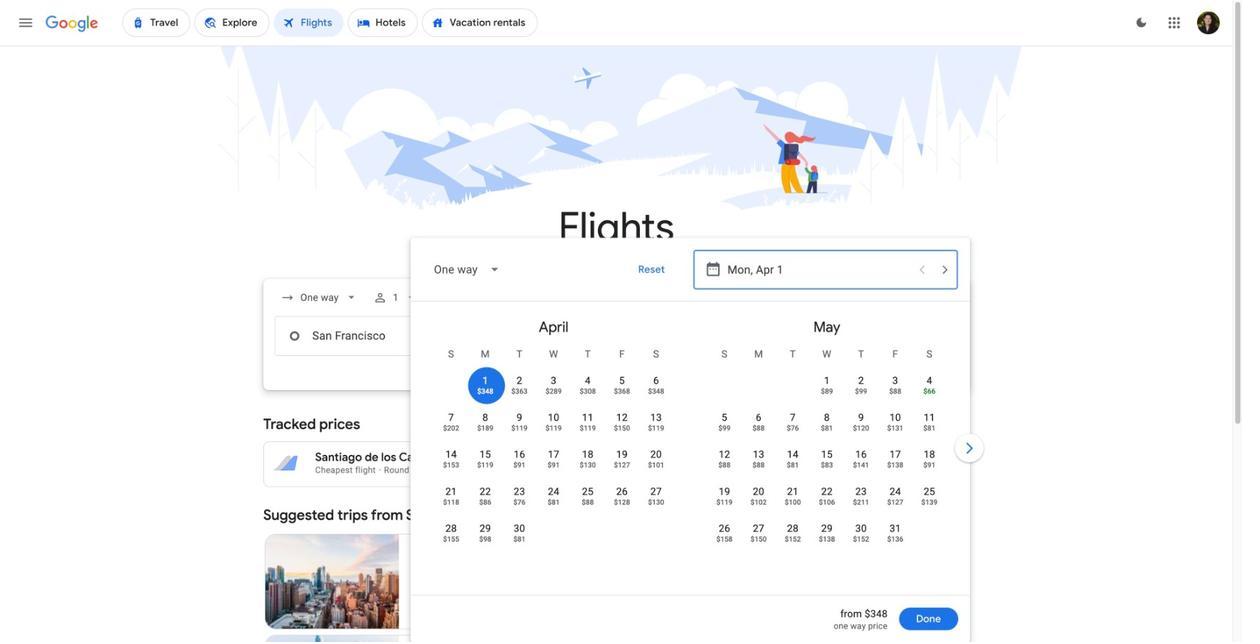 Task type: locate. For each thing, give the bounding box(es) containing it.
1 row group from the left
[[417, 308, 691, 590]]

, 127 us dollars element
[[614, 462, 630, 469], [888, 499, 904, 506]]

cell
[[913, 369, 947, 403], [913, 406, 947, 440], [913, 443, 947, 477], [913, 480, 947, 514]]

, 150 us dollars element for monday, may 27, 2024 element
[[751, 536, 767, 543]]

monday, may 27, 2024 element
[[753, 522, 765, 536]]

, 88 us dollars element up the "friday, may 10, 2024" "element"
[[890, 388, 902, 395]]

, 99 us dollars element
[[856, 388, 868, 395], [719, 425, 731, 432]]

0 horizontal spatial , 76 us dollars element
[[514, 499, 526, 506]]

1 horizontal spatial , 99 us dollars element
[[856, 388, 868, 395]]

saturday, april 20, 2024 element
[[651, 448, 662, 462]]

1 horizontal spatial , 138 us dollars element
[[888, 462, 904, 469]]

grid
[[417, 308, 1238, 604]]

0 vertical spatial , 138 us dollars element
[[888, 462, 904, 469]]

, 128 us dollars element
[[614, 499, 630, 506]]

, 348 us dollars element for the saturday, april 6, 2024 "element"
[[648, 388, 665, 395]]

Where from? text field
[[275, 316, 476, 356]]

, 88 us dollars element up sunday, may 19, 2024 element
[[719, 462, 731, 469]]

, 130 us dollars element
[[580, 462, 596, 469], [648, 499, 665, 506]]

, 119 us dollars element
[[512, 425, 528, 432], [546, 425, 562, 432], [580, 425, 596, 432], [648, 425, 665, 432], [478, 462, 494, 469], [717, 499, 733, 506]]

, 153 us dollars element
[[443, 462, 460, 469]]

0 vertical spatial , 150 us dollars element
[[614, 425, 630, 432]]

, 119 us dollars element up the thursday, april 18, 2024 element
[[580, 425, 596, 432]]

row up wednesday, april 17, 2024 element
[[434, 404, 674, 445]]

, 138 us dollars element
[[888, 462, 904, 469], [819, 536, 836, 543]]

, 119 us dollars element up monday, april 22, 2024 element
[[478, 462, 494, 469]]

0 vertical spatial , 76 us dollars element
[[787, 425, 799, 432]]

sunday, april 21, 2024 element
[[446, 485, 457, 499]]

, 138 us dollars element up friday, may 24, 2024 element
[[888, 462, 904, 469]]

suggested trips from san francisco region
[[263, 499, 970, 642]]

0 vertical spatial , 130 us dollars element
[[580, 462, 596, 469]]

wednesday, april 3, 2024 element
[[551, 374, 557, 388]]

, 88 us dollars element up monday, may 13, 2024 element
[[753, 425, 765, 432]]

cell right the "friday, may 10, 2024" "element"
[[913, 406, 947, 440]]

2 , 348 us dollars element from the left
[[648, 388, 665, 395]]

, 119 us dollars element for saturday, april 13, 2024 'element'
[[648, 425, 665, 432]]

tuesday, april 30, 2024 element
[[514, 522, 526, 536]]

friday, april 19, 2024 element
[[617, 448, 628, 462]]

0 vertical spatial , 127 us dollars element
[[614, 462, 630, 469]]

cell right the friday, may 17, 2024 element
[[913, 443, 947, 477]]

, 119 us dollars element for tuesday, april 9, 2024 element
[[512, 425, 528, 432]]

1 vertical spatial , 76 us dollars element
[[514, 499, 526, 506]]

, 363 us dollars element
[[512, 388, 528, 395]]

1 horizontal spatial , 152 us dollars element
[[854, 536, 870, 543]]

, 99 us dollars element up the thursday, may 9, 2024 element
[[856, 388, 868, 395]]

, 368 us dollars element
[[614, 388, 630, 395]]

1 horizontal spatial , 348 us dollars element
[[648, 388, 665, 395]]

0 horizontal spatial , 348 us dollars element
[[478, 388, 494, 395]]

, 76 us dollars element
[[787, 425, 799, 432], [514, 499, 526, 506]]

1 vertical spatial , 130 us dollars element
[[648, 499, 665, 506]]

, 119 us dollars element up wednesday, april 17, 2024 element
[[546, 425, 562, 432]]

, 81 us dollars element up tuesday, may 21, 2024 element
[[787, 462, 799, 469]]

sunday, may 12, 2024 element
[[719, 448, 731, 462]]

, 119 us dollars element up 'sunday, may 26, 2024' element on the bottom right of page
[[717, 499, 733, 506]]

, 158 us dollars element
[[717, 536, 733, 543]]

, 81 us dollars element for wednesday, april 24, 2024 element
[[548, 499, 560, 506]]

tuesday, april 16, 2024 element
[[514, 448, 526, 462]]

3 row group from the left
[[964, 308, 1238, 590]]

1 horizontal spatial , 150 us dollars element
[[751, 536, 767, 543]]

2 row group from the left
[[691, 308, 964, 590]]

thursday, april 18, 2024 element
[[582, 448, 594, 462]]

row
[[469, 362, 674, 408], [810, 362, 947, 408], [434, 404, 674, 445], [708, 404, 947, 445], [434, 441, 674, 482], [708, 441, 947, 482], [434, 478, 674, 519], [708, 478, 947, 519], [434, 515, 537, 556], [708, 515, 913, 556]]

1 , 348 us dollars element from the left
[[478, 388, 494, 395]]

row up wednesday, may 15, 2024 element
[[708, 404, 947, 445]]

, 88 us dollars element
[[890, 388, 902, 395], [753, 425, 765, 432], [719, 462, 731, 469], [753, 462, 765, 469], [582, 499, 594, 506]]

, 152 us dollars element for thursday, may 30, 2024 element
[[854, 536, 870, 543]]

1 , 91 us dollars element from the left
[[514, 462, 526, 469]]

1 vertical spatial , 99 us dollars element
[[719, 425, 731, 432]]

, 81 us dollars element right , 98 us dollars element
[[514, 536, 526, 543]]

monday, may 20, 2024 element
[[753, 485, 765, 499]]

1 horizontal spatial , 76 us dollars element
[[787, 425, 799, 432]]

cell right thursday, may 2, 2024 element
[[913, 369, 947, 403]]

1 vertical spatial , 127 us dollars element
[[888, 499, 904, 506]]

Departure text field
[[728, 317, 947, 355]]

0 horizontal spatial , 130 us dollars element
[[580, 462, 596, 469]]

0 horizontal spatial , 152 us dollars element
[[785, 536, 801, 543]]

, 91 us dollars element up tuesday, april 23, 2024 "element"
[[514, 462, 526, 469]]

2 , 91 us dollars element from the left
[[548, 462, 560, 469]]

cell right friday, may 24, 2024 element
[[913, 480, 947, 514]]

, 130 us dollars element up the thursday, april 25, 2024 element
[[580, 462, 596, 469]]

, 81 us dollars element left the thursday, april 25, 2024 element
[[548, 499, 560, 506]]

saturday, april 6, 2024 element
[[654, 374, 659, 388]]

, 150 us dollars element for friday, april 12, 2024 element
[[614, 425, 630, 432]]

, 348 us dollars element
[[478, 388, 494, 395], [648, 388, 665, 395]]

, 81 us dollars element up wednesday, may 15, 2024 element
[[821, 425, 834, 432]]

3 cell from the top
[[913, 443, 947, 477]]

, 91 us dollars element up wednesday, april 24, 2024 element
[[548, 462, 560, 469]]

, 88 us dollars element for monday, may 13, 2024 element
[[753, 462, 765, 469]]

, 119 us dollars element for thursday, april 11, 2024 element
[[580, 425, 596, 432]]

, 76 us dollars element up tuesday, april 30, 2024 element
[[514, 499, 526, 506]]

, 150 us dollars element right , 158 us dollars element
[[751, 536, 767, 543]]

, 119 us dollars element up saturday, april 20, 2024 element
[[648, 425, 665, 432]]

monday, april 15, 2024 element
[[480, 448, 491, 462]]

, 152 us dollars element left , 136 us dollars element
[[854, 536, 870, 543]]

, 141 us dollars element
[[854, 462, 870, 469]]

, 76 us dollars element up tuesday, may 14, 2024 element
[[787, 425, 799, 432]]

0 vertical spatial , 99 us dollars element
[[856, 388, 868, 395]]

saturday, april 13, 2024 element
[[651, 411, 662, 425]]

, 119 us dollars element for sunday, may 19, 2024 element
[[717, 499, 733, 506]]

2 cell from the top
[[913, 406, 947, 440]]

wednesday, may 29, 2024 element
[[822, 522, 833, 536]]

, 150 us dollars element up the friday, april 19, 2024 element
[[614, 425, 630, 432]]

, 119 us dollars element for monday, april 15, 2024 element
[[478, 462, 494, 469]]

, 99 us dollars element up sunday, may 12, 2024 "element"
[[719, 425, 731, 432]]

, 130 us dollars element for the thursday, april 18, 2024 element
[[580, 462, 596, 469]]

1 cell from the top
[[913, 369, 947, 403]]

, 348 us dollars element up saturday, april 13, 2024 'element'
[[648, 388, 665, 395]]

, 118 us dollars element
[[443, 499, 460, 506]]

4 cell from the top
[[913, 480, 947, 514]]

, 101 us dollars element
[[648, 462, 665, 469]]

, 76 us dollars element for tuesday, april 23, 2024 "element"
[[514, 499, 526, 506]]

, 130 us dollars element right , 128 us dollars element
[[648, 499, 665, 506]]

, 81 us dollars element
[[821, 425, 834, 432], [787, 462, 799, 469], [548, 499, 560, 506], [514, 536, 526, 543]]

0 horizontal spatial , 150 us dollars element
[[614, 425, 630, 432]]

1 vertical spatial , 150 us dollars element
[[751, 536, 767, 543]]

frontier image
[[411, 576, 422, 587]]

, 127 us dollars element up "friday, may 31, 2024" element
[[888, 499, 904, 506]]

, 100 us dollars element
[[785, 499, 801, 506]]

, 138 us dollars element for wednesday, may 29, 2024 element
[[819, 536, 836, 543]]

, 88 us dollars element up monday, may 20, 2024 element
[[753, 462, 765, 469]]

thursday, april 4, 2024 element
[[585, 374, 591, 388]]

, 152 us dollars element
[[785, 536, 801, 543], [854, 536, 870, 543]]

, 150 us dollars element
[[614, 425, 630, 432], [751, 536, 767, 543]]

, 106 us dollars element
[[819, 499, 836, 506]]

1 horizontal spatial , 91 us dollars element
[[548, 462, 560, 469]]

, 81 us dollars element for wednesday, may 8, 2024 element
[[821, 425, 834, 432]]

0 horizontal spatial , 99 us dollars element
[[719, 425, 731, 432]]

1 horizontal spatial , 130 us dollars element
[[648, 499, 665, 506]]

1 vertical spatial , 138 us dollars element
[[819, 536, 836, 543]]

, 119 us dollars element up tuesday, april 16, 2024 element
[[512, 425, 528, 432]]

1 horizontal spatial , 127 us dollars element
[[888, 499, 904, 506]]

, 119 us dollars element for "wednesday, april 10, 2024" element
[[546, 425, 562, 432]]

wednesday, may 1, 2024 element
[[825, 374, 830, 388]]

0 horizontal spatial , 91 us dollars element
[[514, 462, 526, 469]]

1 , 152 us dollars element from the left
[[785, 536, 801, 543]]

0 horizontal spatial , 138 us dollars element
[[819, 536, 836, 543]]

change appearance image
[[1125, 6, 1159, 40]]

thursday, april 11, 2024 element
[[582, 411, 594, 425]]

cell for row above wednesday, may 15, 2024 element
[[913, 406, 947, 440]]

sunday, may 19, 2024 element
[[719, 485, 731, 499]]

, 152 us dollars element left wednesday, may 29, 2024 element
[[785, 536, 801, 543]]

2 , 152 us dollars element from the left
[[854, 536, 870, 543]]

tuesday, may 28, 2024 element
[[788, 522, 799, 536]]

, 348 us dollars element up monday, april 8, 2024 element
[[478, 388, 494, 395]]

row up thursday, april 11, 2024 element
[[469, 362, 674, 408]]

, 138 us dollars element right tuesday, may 28, 2024 element
[[819, 536, 836, 543]]

, 308 us dollars element
[[580, 388, 596, 395]]

row group
[[417, 308, 691, 590], [691, 308, 964, 590], [964, 308, 1238, 590]]

, 88 us dollars element down 407 us dollars text box
[[582, 499, 594, 506]]

, 91 us dollars element
[[514, 462, 526, 469], [548, 462, 560, 469]]

row down , 86 us dollars element at the left
[[434, 515, 537, 556]]

0 horizontal spatial , 127 us dollars element
[[614, 462, 630, 469]]

, 127 us dollars element up friday, april 26, 2024 element
[[614, 462, 630, 469]]

row up wednesday, may 29, 2024 element
[[708, 478, 947, 519]]

monday, april 29, 2024 element
[[480, 522, 491, 536]]

tuesday, may 21, 2024 element
[[788, 485, 799, 499]]

, 155 us dollars element
[[443, 536, 460, 543]]

monday, april 22, 2024 element
[[480, 485, 491, 499]]

None field
[[423, 253, 512, 287], [275, 281, 364, 315], [423, 253, 512, 287], [275, 281, 364, 315]]

saturday, april 27, 2024 element
[[651, 485, 662, 499]]



Task type: describe. For each thing, give the bounding box(es) containing it.
monday, may 13, 2024 element
[[753, 448, 765, 462]]

, 98 us dollars element
[[480, 536, 492, 543]]

sunday, april 28, 2024 element
[[446, 522, 457, 536]]

351 US dollars text field
[[575, 451, 599, 465]]

friday, april 26, 2024 element
[[617, 485, 628, 499]]

row up wednesday, may 22, 2024 element
[[708, 441, 947, 482]]

, 91 us dollars element for wednesday, april 17, 2024 element
[[548, 462, 560, 469]]

tuesday, may 7, 2024 element
[[790, 411, 796, 425]]

, 89 us dollars element
[[821, 388, 834, 395]]

Flight search field
[[252, 238, 1238, 642]]

, 88 us dollars element for "monday, may 6, 2024" element
[[753, 425, 765, 432]]

monday, april 1, 2024, departure date. element
[[483, 374, 488, 388]]

sunday, may 26, 2024 element
[[719, 522, 731, 536]]

, 99 us dollars element for thursday, may 2, 2024 element
[[856, 388, 868, 395]]

monday, may 6, 2024 element
[[756, 411, 762, 425]]

wednesday, april 17, 2024 element
[[548, 448, 560, 462]]

row down ', 106 us dollars' "element"
[[708, 515, 913, 556]]

, 99 us dollars element for sunday, may 5, 2024 element
[[719, 425, 731, 432]]

wednesday, may 8, 2024 element
[[825, 411, 830, 425]]

friday, may 31, 2024 element
[[890, 522, 902, 536]]

thursday, may 9, 2024 element
[[859, 411, 865, 425]]

, 211 us dollars element
[[854, 499, 870, 506]]

tracked prices region
[[263, 407, 970, 487]]

friday, april 12, 2024 element
[[617, 411, 628, 425]]

wednesday, may 22, 2024 element
[[822, 485, 833, 499]]

wednesday, april 10, 2024 element
[[548, 411, 560, 425]]

, 81 us dollars element for tuesday, april 30, 2024 element
[[514, 536, 526, 543]]

, 130 us dollars element for saturday, april 27, 2024 element
[[648, 499, 665, 506]]

, 88 us dollars element for sunday, may 12, 2024 "element"
[[719, 462, 731, 469]]

, 131 us dollars element
[[888, 425, 904, 432]]

tuesday, may 14, 2024 element
[[788, 448, 799, 462]]

, 102 us dollars element
[[751, 499, 767, 506]]

main menu image
[[17, 14, 34, 31]]

thursday, may 30, 2024 element
[[856, 522, 867, 536]]

tuesday, april 2, 2024 element
[[517, 374, 523, 388]]

thursday, may 2, 2024 element
[[859, 374, 865, 388]]

thursday, april 25, 2024 element
[[582, 485, 594, 499]]

407 US dollars text field
[[576, 464, 599, 476]]

, 136 us dollars element
[[888, 536, 904, 543]]

thursday, may 23, 2024 element
[[856, 485, 867, 499]]

thursday, may 16, 2024 element
[[856, 448, 867, 462]]

, 189 us dollars element
[[478, 425, 494, 432]]

tuesday, april 9, 2024 element
[[517, 411, 523, 425]]

wednesday, may 15, 2024 element
[[822, 448, 833, 462]]

tuesday, april 23, 2024 element
[[514, 485, 526, 499]]

, 120 us dollars element
[[854, 425, 870, 432]]

, 88 us dollars element for the thursday, april 25, 2024 element
[[582, 499, 594, 506]]

friday, april 5, 2024 element
[[619, 374, 625, 388]]

, 127 us dollars element for friday, may 24, 2024 element
[[888, 499, 904, 506]]

friday, may 10, 2024 element
[[890, 411, 902, 425]]

, 91 us dollars element for tuesday, april 16, 2024 element
[[514, 462, 526, 469]]

friday, may 24, 2024 element
[[890, 485, 902, 499]]

, 202 us dollars element
[[443, 425, 460, 432]]

, 76 us dollars element for tuesday, may 7, 2024 element
[[787, 425, 799, 432]]

, 127 us dollars element for the friday, april 19, 2024 element
[[614, 462, 630, 469]]

wednesday, april 24, 2024 element
[[548, 485, 560, 499]]

sunday, april 7, 2024 element
[[449, 411, 454, 425]]

, 152 us dollars element for tuesday, may 28, 2024 element
[[785, 536, 801, 543]]

, 83 us dollars element
[[821, 462, 834, 469]]

row up the "friday, may 10, 2024" "element"
[[810, 362, 947, 408]]

sunday, may 5, 2024 element
[[722, 411, 728, 425]]

monday, april 8, 2024 element
[[483, 411, 488, 425]]

, 81 us dollars element for tuesday, may 14, 2024 element
[[787, 462, 799, 469]]

, 289 us dollars element
[[546, 388, 562, 395]]

cell for row over wednesday, may 29, 2024 element
[[913, 480, 947, 514]]

friday, may 17, 2024 element
[[890, 448, 902, 462]]

, 138 us dollars element for the friday, may 17, 2024 element
[[888, 462, 904, 469]]

grid inside flight search box
[[417, 308, 1238, 604]]

row down wednesday, april 17, 2024 element
[[434, 478, 674, 519]]

row up wednesday, april 24, 2024 element
[[434, 441, 674, 482]]

, 348 us dollars element for the monday, april 1, 2024, departure date. element
[[478, 388, 494, 395]]

, 86 us dollars element
[[480, 499, 492, 506]]

Departure text field
[[728, 251, 910, 289]]

cell for row over wednesday, may 22, 2024 element
[[913, 443, 947, 477]]

sunday, april 14, 2024 element
[[446, 448, 457, 462]]



Task type: vqa. For each thing, say whether or not it's contained in the screenshot.
JFK related to 3 hr 16 min
no



